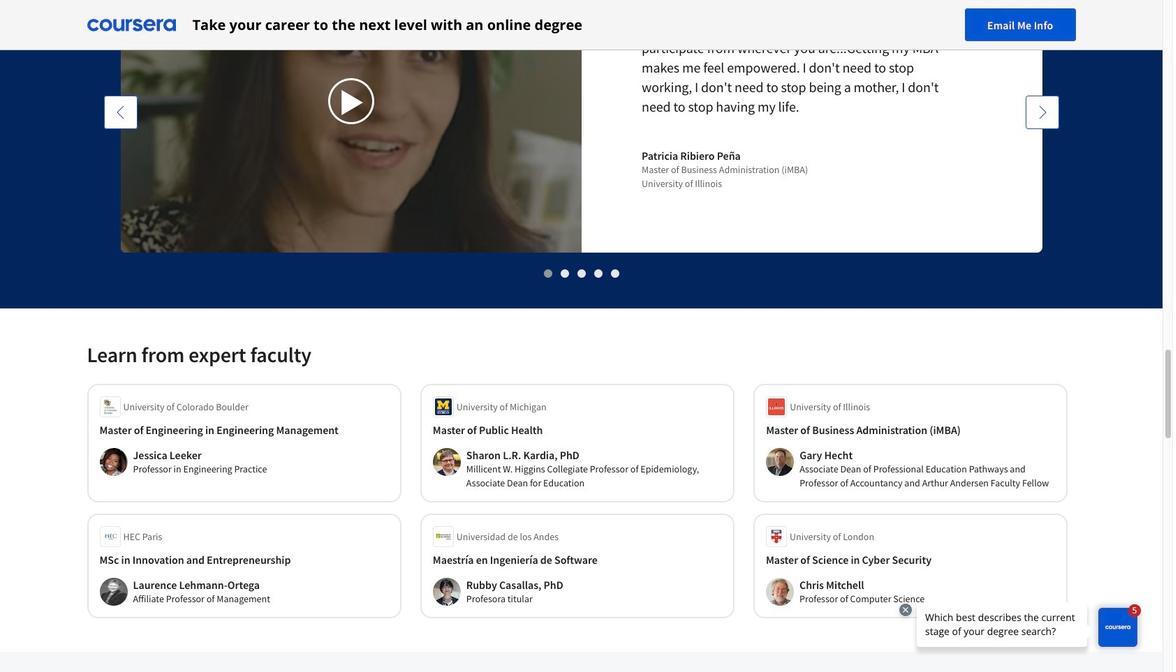 Task type: locate. For each thing, give the bounding box(es) containing it.
next testimonial element
[[1026, 96, 1060, 488]]

previous testimonial element
[[104, 96, 137, 488]]

next image
[[1036, 106, 1050, 119]]

coursera image
[[87, 14, 176, 36]]



Task type: vqa. For each thing, say whether or not it's contained in the screenshot.
previous icon
yes



Task type: describe. For each thing, give the bounding box(es) containing it.
slides element
[[87, 266, 1076, 281]]

previous image
[[114, 106, 128, 119]]



